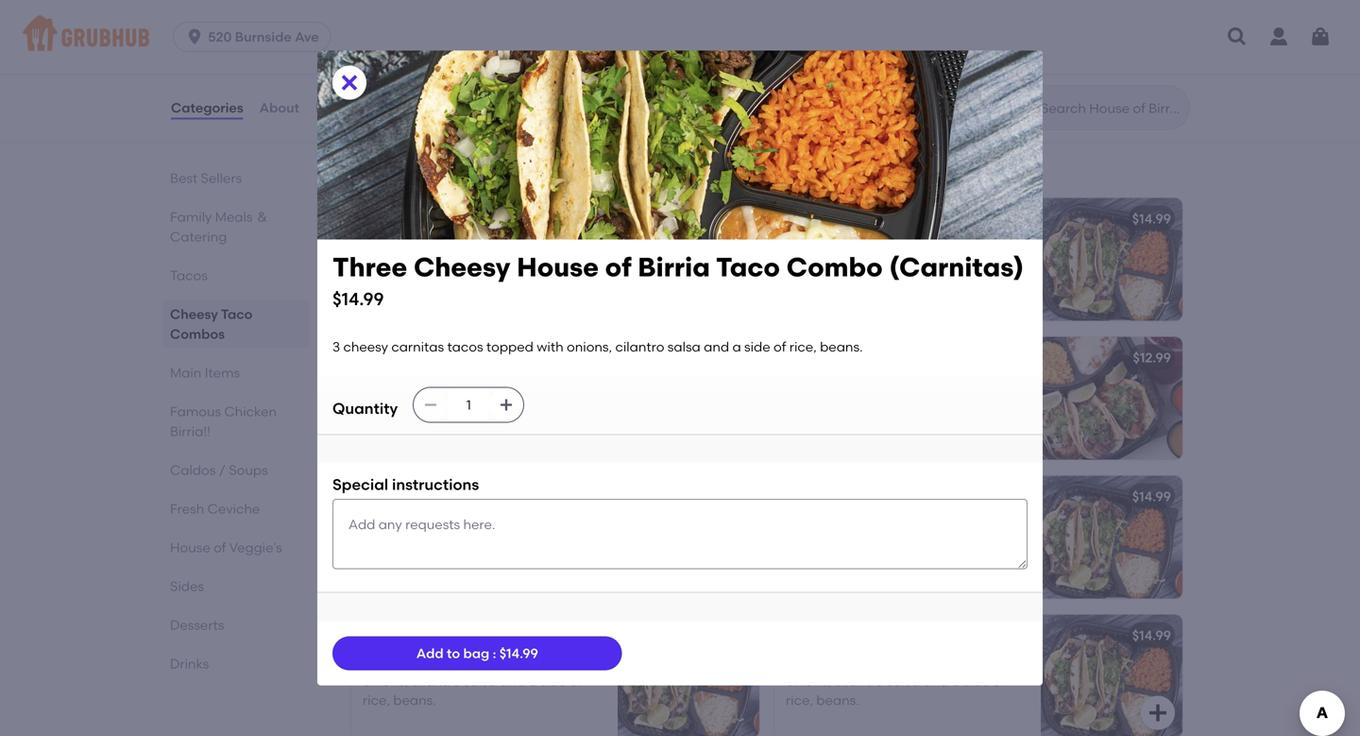 Task type: locate. For each thing, give the bounding box(es) containing it.
3 inside "3 cheesy tacos rice and beans  no meat"
[[363, 376, 371, 392]]

house down three cheesy house of birria taco combo (with rice & beans)
[[517, 251, 599, 283]]

side for three cheesy house of birria tacos (pollo)
[[964, 534, 990, 550]]

three inside the 'three cheesy house of birria taco combo (carnitas) $14.99'
[[333, 251, 407, 283]]

and down meatless
[[488, 376, 514, 392]]

0 vertical spatial (carnitas)
[[890, 251, 1024, 283]]

tacos inside 3 tacos with rice and beans  - drink not included
[[797, 376, 833, 392]]

tacos right 'to' on the bottom left
[[467, 654, 503, 670]]

onions, inside 3 birria tacos with rice and beans topped with onions, cilantro , salsa  ( no cheese)
[[867, 256, 912, 273]]

1 horizontal spatial best
[[374, 191, 398, 205]]

beans
[[959, 237, 999, 253], [393, 279, 433, 295], [517, 376, 556, 392], [922, 376, 962, 392]]

with down '(asada)'
[[556, 515, 582, 531]]

salsa up "oz"
[[464, 260, 497, 276]]

a down three cheesy house of birria taco combo (carnitas)
[[952, 673, 961, 689]]

1 horizontal spatial birria
[[797, 237, 831, 253]]

side inside "3 cheesy birria tacos topped with onions, cilantro salsa and a side of rice, beans and 5 oz consome."
[[540, 260, 567, 276]]

rice
[[1003, 211, 1031, 227], [677, 214, 705, 230], [693, 349, 721, 366], [1049, 349, 1078, 366]]

topped up consome.
[[498, 241, 545, 257]]

and inside the 3 cheesy pollo tacos topped with onions, cilantro salsa and a side of rice, beans.
[[923, 534, 949, 550]]

topped down three cheesy house of birria taco combo (al pastor)
[[506, 654, 553, 670]]

1 vertical spatial cheesy taco combos
[[170, 306, 253, 342]]

3 inside 3 cheesy pastor tacos topped with onions, cilantro salsa and a side of rice, beans.
[[363, 654, 371, 670]]

cheesy house of birria taco (pollo) image
[[618, 0, 760, 115]]

& for three cheesy house of birria taco combo (with rice & beans)
[[709, 214, 719, 230]]

salsa
[[974, 256, 1007, 273], [464, 260, 497, 276], [668, 339, 701, 355], [464, 534, 497, 550], [887, 534, 920, 550], [464, 673, 497, 689], [887, 673, 920, 689]]

salsa inside 3 cheesy carnitas tacos topped with onions, cilantro salsa and a side of rice, beans.
[[887, 673, 920, 689]]

3 birria tacos with rice and beans topped with onions, cilantro , salsa  ( no cheese)
[[786, 237, 1015, 292]]

combo for three cheesy house of birria taco combo (with rice & beans)
[[587, 214, 635, 230]]

3 inside 3 cheesy carnitas tacos topped with onions, cilantro salsa and a side of rice, beans.
[[786, 654, 794, 670]]

famous chicken birria!!
[[170, 403, 277, 439]]

rice, for three cheesy house of birria taco combo (al pastor)
[[363, 692, 390, 708]]

and down three house of birria tacos (with rice ＆ beans) in the right top of the page
[[930, 237, 956, 253]]

birria up cheese)
[[797, 237, 831, 253]]

carnitas down three cheesy house of birria taco combo (carnitas)
[[845, 654, 898, 670]]

main items
[[170, 365, 240, 381]]

1 horizontal spatial &
[[725, 349, 735, 366]]

rice inside 3 tacos with rice and beans  - drink not included
[[866, 376, 890, 392]]

with up included at the bottom of the page
[[836, 376, 863, 392]]

sides
[[170, 578, 204, 594]]

tacos down three cheesy house of birria tacos (pollo)
[[880, 515, 916, 531]]

with up "pollo."
[[470, 31, 497, 47]]

cheese)
[[806, 276, 856, 292]]

with down three cheesy house of birria taco combo (al pastor)
[[556, 654, 583, 670]]

with inside one corn tortilla with melted cheese and our fresh pollo.
[[470, 31, 497, 47]]

tacos down the 'three cheesy house of birria taco combo (carnitas) $14.99'
[[613, 349, 651, 366]]

rice, inside "3 cheesy birria tacos topped with onions, cilantro salsa and a side of rice, beans and 5 oz consome."
[[363, 279, 390, 295]]

(
[[1010, 256, 1015, 273]]

rice up (
[[1003, 211, 1031, 227]]

beans inside 3 tacos with rice and beans  - drink not included
[[922, 376, 962, 392]]

with inside '3 cheesy asada tacos topped with onions, cilantro salsa and a side of rice, beans.'
[[556, 515, 582, 531]]

0 horizontal spatial no
[[560, 376, 576, 392]]

rice inside "3 cheesy tacos rice and beans  no meat"
[[461, 376, 485, 392]]

salsa down three cheesy house of birria taco combo (carnitas)
[[887, 673, 920, 689]]

and inside 3 cheesy pastor tacos topped with onions, cilantro salsa and a side of rice, beans.
[[500, 673, 525, 689]]

svg image
[[1226, 26, 1249, 48], [338, 71, 361, 94], [724, 79, 746, 101], [1147, 701, 1170, 724]]

520 burnside ave button
[[173, 22, 339, 52]]

0 horizontal spatial best
[[170, 170, 198, 186]]

add
[[416, 645, 444, 661]]

three house of birria taco combo (with rice ＆ beans)
[[786, 349, 1142, 366]]

items
[[205, 365, 240, 381]]

best for best sellers
[[170, 170, 198, 186]]

cheesy for three cheesy house of birria taco combo (carnitas)
[[826, 627, 874, 643]]

rice,
[[363, 279, 390, 295], [790, 339, 817, 355], [363, 553, 390, 570], [786, 553, 814, 570], [363, 692, 390, 708], [786, 692, 814, 708]]

0 horizontal spatial birria
[[422, 241, 455, 257]]

a down three cheesy house of birria (asada) taco combo
[[529, 534, 537, 550]]

tacos down catering
[[170, 267, 208, 283]]

sellers
[[201, 170, 242, 186]]

tacos up 3 birria tacos with rice and beans topped with onions, cilantro , salsa  ( no cheese)
[[925, 211, 961, 227]]

Special instructions text field
[[333, 499, 1028, 569]]

cheesy
[[348, 153, 421, 177], [403, 214, 451, 230], [414, 251, 511, 283], [170, 306, 218, 322], [403, 349, 451, 366], [403, 488, 451, 504], [826, 488, 874, 504], [403, 627, 451, 643], [826, 627, 874, 643]]

beans. for three cheesy house of birria taco combo (al pastor)
[[393, 692, 436, 708]]

salsa inside '3 cheesy asada tacos topped with onions, cilantro salsa and a side of rice, beans.'
[[464, 534, 497, 550]]

cheesy for three cheesy meatless house of birria tacos (with rice & beans)
[[374, 376, 419, 392]]

cheesy inside the 3 cheesy pollo tacos topped with onions, cilantro salsa and a side of rice, beans.
[[797, 515, 842, 531]]

$14.99 for 3 cheesy asada tacos topped with onions, cilantro salsa and a side of rice, beans.
[[709, 488, 748, 504]]

cheesy taco combos up seller
[[348, 153, 562, 177]]

3 inside '3 cheesy asada tacos topped with onions, cilantro salsa and a side of rice, beans.'
[[363, 515, 371, 531]]

rice for three house of birria taco combo (with rice ＆ beans)
[[866, 376, 890, 392]]

1 vertical spatial best
[[374, 191, 398, 205]]

onions, inside '3 cheesy asada tacos topped with onions, cilantro salsa and a side of rice, beans.'
[[363, 534, 408, 550]]

beans. inside 3 cheesy pastor tacos topped with onions, cilantro salsa and a side of rice, beans.
[[393, 692, 436, 708]]

0 horizontal spatial combos
[[170, 326, 225, 342]]

and inside one corn tortilla with melted cheese and our fresh pollo.
[[363, 50, 388, 67]]

no down the three cheesy meatless house of birria tacos (with rice & beans)
[[560, 376, 576, 392]]

best for best seller
[[374, 191, 398, 205]]

3 inside 3 tacos with rice and beans  - drink not included
[[786, 376, 794, 392]]

0 vertical spatial cheesy taco combos
[[348, 153, 562, 177]]

0 horizontal spatial ＆
[[256, 209, 269, 225]]

beans left the -
[[922, 376, 962, 392]]

(carnitas) for three cheesy house of birria taco combo (carnitas)
[[1062, 627, 1128, 643]]

& up the 'three cheesy house of birria taco combo (carnitas) $14.99'
[[709, 214, 719, 230]]

best left seller
[[374, 191, 398, 205]]

rice, inside 3 cheesy carnitas tacos topped with onions, cilantro salsa and a side of rice, beans.
[[786, 692, 814, 708]]

beans up ,
[[959, 237, 999, 253]]

cheesy inside the 'three cheesy house of birria taco combo (carnitas) $14.99'
[[414, 251, 511, 283]]

3 cheesy carnitas tacos topped with onions, cilantro salsa and a side of rice, beans. down three cheesy house of birria taco combo (carnitas)
[[786, 654, 1017, 708]]

three cheesy house of birria taco combo (carnitas)
[[786, 627, 1128, 643]]

& down the 'three cheesy house of birria taco combo (carnitas) $14.99'
[[725, 349, 735, 366]]

svg image inside "520 burnside ave" button
[[185, 27, 204, 46]]

1 vertical spatial (carnitas)
[[1062, 627, 1128, 643]]

cilantro inside 3 birria tacos with rice and beans topped with onions, cilantro , salsa  ( no cheese)
[[915, 256, 964, 273]]

side inside '3 cheesy asada tacos topped with onions, cilantro salsa and a side of rice, beans.'
[[540, 534, 567, 550]]

cheesy for three cheesy house of birria tacos (pollo)
[[797, 515, 842, 531]]

asada
[[422, 515, 463, 531]]

tacos right asada on the bottom of the page
[[466, 515, 502, 531]]

best sellers
[[170, 170, 242, 186]]

and down three cheesy house of birria tacos (pollo)
[[923, 534, 949, 550]]

soups
[[229, 462, 268, 478]]

tacos inside '3 cheesy asada tacos topped with onions, cilantro salsa and a side of rice, beans.'
[[466, 515, 502, 531]]

tacos up "oz"
[[459, 241, 495, 257]]

beans. for three cheesy house of birria (asada) taco combo
[[393, 553, 436, 570]]

three cheesy house of birria taco combo (with rice & beans) image
[[618, 198, 760, 321]]

of inside '3 cheesy asada tacos topped with onions, cilantro salsa and a side of rice, beans.'
[[570, 534, 582, 550]]

tacos left (pollo)
[[975, 488, 1014, 504]]

combos up three cheesy house of birria taco combo (with rice & beans)
[[479, 153, 562, 177]]

Search House of Birria  search field
[[1039, 99, 1184, 117]]

＆ inside family meals ＆ catering
[[256, 209, 269, 225]]

beans. inside the 3 cheesy pollo tacos topped with onions, cilantro salsa and a side of rice, beans.
[[817, 553, 860, 570]]

one corn tortilla with melted cheese and our fresh pollo. button
[[352, 0, 760, 115]]

combos
[[479, 153, 562, 177], [170, 326, 225, 342]]

and down three cheesy house of birria (asada) taco combo
[[500, 534, 525, 550]]

combo inside the 'three cheesy house of birria taco combo (carnitas) $14.99'
[[787, 251, 883, 283]]

no inside "3 cheesy tacos rice and beans  no meat"
[[560, 376, 576, 392]]

2 horizontal spatial rice
[[903, 237, 927, 253]]

cilantro inside the 3 cheesy pollo tacos topped with onions, cilantro salsa and a side of rice, beans.
[[835, 534, 884, 550]]

with down three cheesy house of birria tacos (pollo)
[[969, 515, 996, 531]]

search icon image
[[1011, 96, 1034, 119]]

0 vertical spatial tacos
[[170, 267, 208, 283]]

birria inside the 'three cheesy house of birria taco combo (carnitas) $14.99'
[[638, 251, 710, 283]]

and down three cheesy house of birria taco combo (carnitas)
[[923, 673, 949, 689]]

salsa down add to bag : $14.99
[[464, 673, 497, 689]]

three cheesy house of birria (asada) taco combo image
[[618, 476, 760, 598]]

rice, inside 3 cheesy pastor tacos topped with onions, cilantro salsa and a side of rice, beans.
[[363, 692, 390, 708]]

three cheesy house of birria tacos (pollo) image
[[1041, 476, 1183, 598]]

rice down meatless
[[461, 376, 485, 392]]

a down three cheesy house of birria tacos (pollo)
[[952, 534, 961, 550]]

about
[[260, 100, 300, 116]]

1 vertical spatial tacos
[[613, 349, 651, 366]]

0 horizontal spatial rice
[[461, 376, 485, 392]]

three cheesy meatless house of birria tacos (with rice & beans) image
[[618, 337, 760, 460]]

house up cheese)
[[826, 211, 867, 227]]

three
[[786, 211, 823, 227], [363, 214, 400, 230], [333, 251, 407, 283], [363, 349, 400, 366], [786, 349, 823, 366], [363, 488, 400, 504], [786, 488, 823, 504], [363, 627, 400, 643], [786, 627, 823, 643]]

taco
[[425, 153, 474, 177], [552, 214, 584, 230], [716, 251, 780, 283], [221, 306, 253, 322], [924, 349, 956, 366], [608, 488, 639, 504], [552, 627, 584, 643], [975, 627, 1007, 643]]

cheesy inside 3 cheesy carnitas tacos topped with onions, cilantro salsa and a side of rice, beans.
[[797, 654, 842, 670]]

0 vertical spatial 3 cheesy carnitas tacos topped with onions, cilantro salsa and a side of rice, beans.
[[333, 339, 863, 355]]

$14.99 for 3 cheesy pollo tacos topped with onions, cilantro salsa and a side of rice, beans.
[[1133, 488, 1172, 504]]

0 vertical spatial combos
[[479, 153, 562, 177]]

side inside 3 cheesy pastor tacos topped with onions, cilantro salsa and a side of rice, beans.
[[540, 673, 567, 689]]

1 horizontal spatial carnitas
[[845, 654, 898, 670]]

onions, inside "3 cheesy birria tacos topped with onions, cilantro salsa and a side of rice, beans and 5 oz consome."
[[363, 260, 408, 276]]

birria down seller
[[422, 241, 455, 257]]

svg image
[[1310, 26, 1332, 48], [185, 27, 204, 46], [424, 397, 439, 412], [499, 397, 514, 412]]

with inside "3 cheesy birria tacos topped with onions, cilantro salsa and a side of rice, beans and 5 oz consome."
[[548, 241, 575, 257]]

best left sellers
[[170, 170, 198, 186]]

three for three cheesy house of birria (asada) taco combo
[[363, 488, 400, 504]]

cheesy for three cheesy house of birria tacos (pollo)
[[826, 488, 874, 504]]

topped down three cheesy house of birria (asada) taco combo
[[505, 515, 552, 531]]

with down consome.
[[537, 339, 564, 355]]

drinks
[[170, 656, 209, 672]]

tacos up "not"
[[797, 376, 833, 392]]

cheesy inside "3 cheesy tacos rice and beans  no meat"
[[374, 376, 419, 392]]

rice, inside the 3 cheesy pollo tacos topped with onions, cilantro salsa and a side of rice, beans.
[[786, 553, 814, 570]]

(with down the 'three cheesy house of birria taco combo (carnitas) $14.99'
[[655, 349, 690, 366]]

and left the -
[[893, 376, 919, 392]]

＆
[[256, 209, 269, 225], [1034, 211, 1048, 227], [1081, 349, 1094, 366]]

side for three cheesy house of birria taco combo (al pastor)
[[540, 673, 567, 689]]

$12.99
[[1133, 349, 1172, 366]]

rice left the $12.99
[[1049, 349, 1078, 366]]

birria for three cheesy house of birria taco combo (with rice & beans)
[[514, 214, 549, 230]]

rice left $15.99
[[677, 214, 705, 230]]

side inside the 3 cheesy pollo tacos topped with onions, cilantro salsa and a side of rice, beans.
[[964, 534, 990, 550]]

our
[[391, 50, 413, 67]]

meatless
[[454, 349, 512, 366]]

beans. inside '3 cheesy asada tacos topped with onions, cilantro salsa and a side of rice, beans.'
[[393, 553, 436, 570]]

of inside 3 cheesy pastor tacos topped with onions, cilantro salsa and a side of rice, beans.
[[570, 673, 582, 689]]

beans left 5 at the top of the page
[[393, 279, 433, 295]]

included
[[811, 395, 866, 411]]

tacos inside 3 birria tacos with rice and beans topped with onions, cilantro , salsa  ( no cheese)
[[834, 237, 870, 253]]

best
[[170, 170, 198, 186], [374, 191, 398, 205]]

a for three cheesy house of birria tacos (pollo)
[[952, 534, 961, 550]]

birria inside 3 birria tacos with rice and beans topped with onions, cilantro , salsa  ( no cheese)
[[797, 237, 831, 253]]

three for three cheesy house of birria taco combo (carnitas)
[[786, 627, 823, 643]]

cheesy
[[374, 241, 419, 257], [343, 339, 388, 355], [374, 376, 419, 392], [374, 515, 419, 531], [797, 515, 842, 531], [374, 654, 419, 670], [797, 654, 842, 670]]

three cheesy house of birria taco combo (carnitas) $14.99
[[333, 251, 1024, 310]]

cheesy inside "3 cheesy birria tacos topped with onions, cilantro salsa and a side of rice, beans and 5 oz consome."
[[374, 241, 419, 257]]

combo
[[587, 214, 635, 230], [787, 251, 883, 283], [959, 349, 1007, 366], [643, 488, 691, 504], [587, 627, 635, 643], [1010, 627, 1059, 643]]

and down add to bag : $14.99
[[500, 673, 525, 689]]

1 vertical spatial combos
[[170, 326, 225, 342]]

3 inside the 3 cheesy pollo tacos topped with onions, cilantro salsa and a side of rice, beans.
[[786, 515, 794, 531]]

rice up included at the bottom of the page
[[866, 376, 890, 392]]

quantity
[[333, 399, 398, 418]]

three cheesy house of birria taco combo (al pastor) image
[[618, 614, 760, 736]]

birria
[[797, 237, 831, 253], [422, 241, 455, 257]]

veggie's
[[229, 540, 282, 556]]

beans down the three cheesy meatless house of birria tacos (with rice & beans)
[[517, 376, 556, 392]]

with inside 3 cheesy pastor tacos topped with onions, cilantro salsa and a side of rice, beans.
[[556, 654, 583, 670]]

salsa inside 3 birria tacos with rice and beans topped with onions, cilantro , salsa  ( no cheese)
[[974, 256, 1007, 273]]

2 horizontal spatial tacos
[[975, 488, 1014, 504]]

0 horizontal spatial carnitas
[[392, 339, 444, 355]]

combo for three cheesy house of birria taco combo (carnitas) $14.99
[[787, 251, 883, 283]]

cilantro inside "3 cheesy birria tacos topped with onions, cilantro salsa and a side of rice, beans and 5 oz consome."
[[411, 260, 461, 276]]

(carnitas)
[[890, 251, 1024, 283], [1062, 627, 1128, 643]]

$14.99
[[1133, 211, 1172, 227], [333, 289, 384, 310], [709, 349, 748, 366], [709, 488, 748, 504], [1133, 488, 1172, 504], [1133, 627, 1172, 643], [500, 645, 538, 661]]

tortilla
[[425, 31, 467, 47]]

salsa right ,
[[974, 256, 1007, 273]]

a
[[529, 260, 537, 276], [733, 339, 741, 355], [529, 534, 537, 550], [952, 534, 961, 550], [529, 673, 537, 689], [952, 673, 961, 689]]

rice down three house of birria tacos (with rice ＆ beans) in the right top of the page
[[903, 237, 927, 253]]

beans)
[[1051, 211, 1096, 227], [722, 214, 767, 230], [738, 349, 783, 366], [1097, 349, 1142, 366]]

3 for three cheesy house of birria taco combo (al pastor)
[[363, 654, 371, 670]]

rice, inside '3 cheesy asada tacos topped with onions, cilantro salsa and a side of rice, beans.'
[[363, 553, 390, 570]]

cheesy for three cheesy house of birria taco combo (carnitas) $14.99
[[414, 251, 511, 283]]

with down three cheesy house of birria taco combo (carnitas)
[[990, 654, 1017, 670]]

(asada)
[[552, 488, 605, 504]]

seller
[[401, 191, 432, 205]]

salsa down three cheesy house of birria tacos (pollo)
[[887, 534, 920, 550]]

carnitas left meatless
[[392, 339, 444, 355]]

cheesy for three cheesy house of birria taco combo (al pastor)
[[403, 627, 451, 643]]

and down 'one'
[[363, 50, 388, 67]]

0 vertical spatial &
[[709, 214, 719, 230]]

3
[[786, 237, 794, 253], [363, 241, 371, 257], [333, 339, 340, 355], [363, 376, 371, 392], [786, 376, 794, 392], [363, 515, 371, 531], [786, 515, 794, 531], [363, 654, 371, 670], [786, 654, 794, 670]]

combos up main items
[[170, 326, 225, 342]]

5
[[465, 279, 473, 295]]

0 horizontal spatial &
[[709, 214, 719, 230]]

(with
[[964, 211, 1000, 227], [638, 214, 674, 230], [655, 349, 690, 366], [1011, 349, 1046, 366]]

topped down three cheesy house of birria tacos (pollo)
[[919, 515, 966, 531]]

1 horizontal spatial ＆
[[1034, 211, 1048, 227]]

topped inside 3 cheesy carnitas tacos topped with onions, cilantro salsa and a side of rice, beans.
[[940, 654, 987, 670]]

$14.99 for 3 cheesy carnitas tacos topped with onions, cilantro salsa and a side of rice, beans.
[[1133, 627, 1172, 643]]

main navigation navigation
[[0, 0, 1361, 74]]

cheesy inside 3 cheesy pastor tacos topped with onions, cilantro salsa and a side of rice, beans.
[[374, 654, 419, 670]]

3 cheesy carnitas tacos topped with onions, cilantro salsa and a side of rice, beans. down consome.
[[333, 339, 863, 355]]

a down three cheesy house of birria taco combo (al pastor)
[[529, 673, 537, 689]]

and left 5 at the top of the page
[[436, 279, 462, 295]]

topped inside the 3 cheesy pollo tacos topped with onions, cilantro salsa and a side of rice, beans.
[[919, 515, 966, 531]]

onions,
[[867, 256, 912, 273], [363, 260, 408, 276], [567, 339, 612, 355], [363, 534, 408, 550], [786, 534, 832, 550], [363, 673, 408, 689], [786, 673, 832, 689]]

fresh
[[416, 50, 447, 67]]

1 horizontal spatial combos
[[479, 153, 562, 177]]

3 inside 3 birria tacos with rice and beans topped with onions, cilantro , salsa  ( no cheese)
[[786, 237, 794, 253]]

melted
[[500, 31, 545, 47]]

1 vertical spatial &
[[725, 349, 735, 366]]

combo for three cheesy house of birria taco combo (al pastor)
[[587, 627, 635, 643]]

salsa inside the 3 cheesy pollo tacos topped with onions, cilantro salsa and a side of rice, beans.
[[887, 534, 920, 550]]

house down the 3 cheesy pollo tacos topped with onions, cilantro salsa and a side of rice, beans. at bottom right
[[878, 627, 918, 643]]

carnitas
[[392, 339, 444, 355], [845, 654, 898, 670]]

tacos up cheese)
[[834, 237, 870, 253]]

no left cheese)
[[786, 276, 802, 292]]

0 vertical spatial no
[[786, 276, 802, 292]]

topped up cheese)
[[786, 256, 833, 273]]

3 cheesy asada tacos topped with onions, cilantro salsa and a side of rice, beans.
[[363, 515, 582, 570]]

0 vertical spatial best
[[170, 170, 198, 186]]

and inside 3 cheesy carnitas tacos topped with onions, cilantro salsa and a side of rice, beans.
[[923, 673, 949, 689]]

rice
[[903, 237, 927, 253], [461, 376, 485, 392], [866, 376, 890, 392]]

house of veggie's
[[170, 540, 282, 556]]

a down the 'three cheesy house of birria taco combo (carnitas) $14.99'
[[733, 339, 741, 355]]

a up consome.
[[529, 260, 537, 276]]

cheesy taco combos up main items
[[170, 306, 253, 342]]

with down three cheesy house of birria taco combo (with rice & beans)
[[548, 241, 575, 257]]

cheesy for three cheesy meatless house of birria tacos (with rice & beans)
[[403, 349, 451, 366]]

house up 'bag'
[[454, 627, 495, 643]]

tacos down meatless
[[422, 376, 458, 392]]

add to bag : $14.99
[[416, 645, 538, 661]]

with
[[470, 31, 497, 47], [873, 237, 900, 253], [548, 241, 575, 257], [837, 256, 863, 273], [537, 339, 564, 355], [836, 376, 863, 392], [556, 515, 582, 531], [969, 515, 996, 531], [556, 654, 583, 670], [990, 654, 1017, 670]]

cheesy inside '3 cheesy asada tacos topped with onions, cilantro salsa and a side of rice, beans.'
[[374, 515, 419, 531]]

and inside '3 cheesy asada tacos topped with onions, cilantro salsa and a side of rice, beans.'
[[500, 534, 525, 550]]

topped down three cheesy house of birria taco combo (carnitas)
[[940, 654, 987, 670]]

salsa down three cheesy house of birria (asada) taco combo
[[464, 534, 497, 550]]

1 horizontal spatial rice
[[866, 376, 890, 392]]

categories
[[171, 100, 243, 116]]

3 cheesy tacos rice and beans  no meat
[[363, 376, 576, 411]]

cheesy for three cheesy house of birria taco combo (with rice & beans)
[[403, 214, 451, 230]]

0 horizontal spatial (carnitas)
[[890, 251, 1024, 283]]

& for three cheesy meatless house of birria tacos (with rice & beans)
[[725, 349, 735, 366]]

(with down (
[[1011, 349, 1046, 366]]

(carnitas) inside the 'three cheesy house of birria taco combo (carnitas) $14.99'
[[890, 251, 1024, 283]]

a inside the 3 cheesy pollo tacos topped with onions, cilantro salsa and a side of rice, beans.
[[952, 534, 961, 550]]

house inside the 'three cheesy house of birria taco combo (carnitas) $14.99'
[[517, 251, 599, 283]]

(al
[[638, 627, 657, 643]]

house up included at the bottom of the page
[[826, 349, 867, 366]]

1 horizontal spatial (carnitas)
[[1062, 627, 1128, 643]]

a inside '3 cheesy asada tacos topped with onions, cilantro salsa and a side of rice, beans.'
[[529, 534, 537, 550]]

reviews button
[[315, 74, 369, 142]]

a inside "3 cheesy birria tacos topped with onions, cilantro salsa and a side of rice, beans and 5 oz consome."
[[529, 260, 537, 276]]

cilantro
[[915, 256, 964, 273], [411, 260, 461, 276], [616, 339, 665, 355], [411, 534, 461, 550], [835, 534, 884, 550], [411, 673, 461, 689], [835, 673, 884, 689]]

of
[[870, 211, 883, 227], [498, 214, 511, 230], [605, 251, 632, 283], [570, 260, 582, 276], [774, 339, 787, 355], [559, 349, 572, 366], [870, 349, 883, 366], [498, 488, 511, 504], [921, 488, 934, 504], [570, 534, 582, 550], [993, 534, 1006, 550], [214, 540, 226, 556], [498, 627, 511, 643], [921, 627, 934, 643], [570, 673, 582, 689], [993, 673, 1006, 689]]

three for three house of birria taco combo (with rice ＆ beans)
[[786, 349, 823, 366]]

1 vertical spatial no
[[560, 376, 576, 392]]

a inside 3 cheesy pastor tacos topped with onions, cilantro salsa and a side of rice, beans.
[[529, 673, 537, 689]]

and inside "3 cheesy tacos rice and beans  no meat"
[[488, 376, 514, 392]]

1 horizontal spatial no
[[786, 276, 802, 292]]

no
[[786, 276, 802, 292], [560, 376, 576, 392]]



Task type: describe. For each thing, give the bounding box(es) containing it.
consome.
[[493, 279, 556, 295]]

three for three cheesy house of birria taco combo (with rice & beans)
[[363, 214, 400, 230]]

topped inside 3 birria tacos with rice and beans topped with onions, cilantro , salsa  ( no cheese)
[[786, 256, 833, 273]]

three for three cheesy house of birria taco combo (carnitas) $14.99
[[333, 251, 407, 283]]

birria for three cheesy house of birria taco combo (carnitas) $14.99
[[638, 251, 710, 283]]

-
[[965, 376, 971, 392]]

and inside 3 birria tacos with rice and beans topped with onions, cilantro , salsa  ( no cheese)
[[930, 237, 956, 253]]

pastor
[[422, 654, 463, 670]]

cheese
[[548, 31, 594, 47]]

3 for three house of birria taco combo (with rice ＆ beans)
[[786, 376, 794, 392]]

and inside 3 tacos with rice and beans  - drink not included
[[893, 376, 919, 392]]

three house of birria tacos (with rice ＆ beans) image
[[1041, 198, 1183, 321]]

desserts
[[170, 617, 224, 633]]

1 vertical spatial carnitas
[[845, 654, 898, 670]]

caldos / soups
[[170, 462, 268, 478]]

family meals ＆ catering
[[170, 209, 269, 245]]

birria for three cheesy house of birria taco combo (carnitas)
[[938, 627, 973, 643]]

topped inside '3 cheesy asada tacos topped with onions, cilantro salsa and a side of rice, beans.'
[[505, 515, 552, 531]]

side for three cheesy house of birria taco combo (with rice & beans)
[[540, 260, 567, 276]]

side for three cheesy house of birria (asada) taco combo
[[540, 534, 567, 550]]

topped inside 3 cheesy pastor tacos topped with onions, cilantro salsa and a side of rice, beans.
[[506, 654, 553, 670]]

$14.99 for 3 cheesy tacos rice and beans  no meat
[[709, 349, 748, 366]]

3 cheesy pastor tacos topped with onions, cilantro salsa and a side of rice, beans.
[[363, 654, 583, 708]]

with inside 3 tacos with rice and beans  - drink not included
[[836, 376, 863, 392]]

0 horizontal spatial tacos
[[170, 267, 208, 283]]

cilantro inside '3 cheesy asada tacos topped with onions, cilantro salsa and a side of rice, beans.'
[[411, 534, 461, 550]]

a for three cheesy house of birria (asada) taco combo
[[529, 534, 537, 550]]

fresh ceviche
[[170, 501, 260, 517]]

2 vertical spatial tacos
[[975, 488, 1014, 504]]

taco inside the 'three cheesy house of birria taco combo (carnitas) $14.99'
[[716, 251, 780, 283]]

rice, for three cheesy house of birria tacos (pollo)
[[786, 553, 814, 570]]

of inside "3 cheesy birria tacos topped with onions, cilantro salsa and a side of rice, beans and 5 oz consome."
[[570, 260, 582, 276]]

pollo.
[[450, 50, 485, 67]]

$14.99 inside the 'three cheesy house of birria taco combo (carnitas) $14.99'
[[333, 289, 384, 310]]

house right meatless
[[515, 349, 556, 366]]

three cheesy meatless house of birria tacos (with rice & beans)
[[363, 349, 783, 366]]

three cheesy house of birria tacos (pollo)
[[786, 488, 1059, 504]]

instructions
[[392, 475, 479, 494]]

$14.99 for 3 birria tacos with rice and beans topped with onions, cilantro , salsa  ( no cheese)
[[1133, 211, 1172, 227]]

with inside the 3 cheesy pollo tacos topped with onions, cilantro salsa and a side of rice, beans.
[[969, 515, 996, 531]]

rice inside 3 birria tacos with rice and beans topped with onions, cilantro , salsa  ( no cheese)
[[903, 237, 927, 253]]

Input item quantity number field
[[448, 388, 490, 422]]

meals
[[215, 209, 253, 225]]

three for three house of birria tacos (with rice ＆ beans)
[[786, 211, 823, 227]]

3 for three cheesy house of birria tacos (pollo)
[[786, 515, 794, 531]]

(pollo)
[[1017, 488, 1059, 504]]

cheesy for three cheesy house of birria (asada) taco combo
[[374, 515, 419, 531]]

bag
[[463, 645, 490, 661]]

reviews
[[316, 100, 368, 116]]

0 horizontal spatial cheesy taco combos
[[170, 306, 253, 342]]

three cheesy house of birria taco combo (with rice & beans)
[[363, 214, 767, 230]]

house up asada on the bottom of the page
[[454, 488, 495, 504]]

$15.99
[[710, 211, 748, 227]]

cheesy for three cheesy house of birria (asada) taco combo
[[403, 488, 451, 504]]

tacos inside "3 cheesy birria tacos topped with onions, cilantro salsa and a side of rice, beans and 5 oz consome."
[[459, 241, 495, 257]]

ave
[[295, 29, 319, 45]]

1 horizontal spatial cheesy taco combos
[[348, 153, 562, 177]]

one
[[363, 31, 390, 47]]

three house of birria taco combo (with rice ＆ beans) image
[[1041, 337, 1183, 460]]

fresh
[[170, 501, 204, 517]]

three cheesy house of birria (asada) taco combo
[[363, 488, 691, 504]]

1 vertical spatial 3 cheesy carnitas tacos topped with onions, cilantro salsa and a side of rice, beans.
[[786, 654, 1017, 708]]

tacos down three cheesy house of birria taco combo (carnitas)
[[901, 654, 937, 670]]

cilantro inside 3 cheesy pastor tacos topped with onions, cilantro salsa and a side of rice, beans.
[[411, 673, 461, 689]]

salsa inside "3 cheesy birria tacos topped with onions, cilantro salsa and a side of rice, beans and 5 oz consome."
[[464, 260, 497, 276]]

svg image inside main navigation navigation
[[1226, 26, 1249, 48]]

beans. inside 3 cheesy carnitas tacos topped with onions, cilantro salsa and a side of rice, beans.
[[817, 692, 860, 708]]

:
[[493, 645, 496, 661]]

main
[[170, 365, 202, 381]]

salsa down the 'three cheesy house of birria taco combo (carnitas) $14.99'
[[668, 339, 701, 355]]

rice, for three cheesy house of birria (asada) taco combo
[[363, 553, 390, 570]]

about button
[[259, 74, 301, 142]]

drink
[[974, 376, 1006, 392]]

ceviche
[[208, 501, 260, 517]]

caldos
[[170, 462, 216, 478]]

3 for three cheesy meatless house of birria tacos (with rice & beans)
[[363, 376, 371, 392]]

pollo
[[845, 515, 877, 531]]

birria!!
[[170, 423, 211, 439]]

to
[[447, 645, 460, 661]]

house down fresh
[[170, 540, 210, 556]]

topped inside "3 cheesy birria tacos topped with onions, cilantro salsa and a side of rice, beans and 5 oz consome."
[[498, 241, 545, 257]]

special instructions
[[333, 475, 479, 494]]

with inside 3 cheesy carnitas tacos topped with onions, cilantro salsa and a side of rice, beans.
[[990, 654, 1017, 670]]

a for three cheesy house of birria taco combo (with rice & beans)
[[529, 260, 537, 276]]

beans inside 3 birria tacos with rice and beans topped with onions, cilantro , salsa  ( no cheese)
[[959, 237, 999, 253]]

520
[[208, 29, 232, 45]]

/
[[219, 462, 226, 478]]

cheesy for three cheesy house of birria taco combo (al pastor)
[[374, 654, 419, 670]]

3 for three cheesy house of birria (asada) taco combo
[[363, 515, 371, 531]]

three for three cheesy house of birria tacos (pollo)
[[786, 488, 823, 504]]

three house of birria tacos (with rice ＆ beans)
[[786, 211, 1096, 227]]

not
[[786, 395, 807, 411]]

cheesy for three cheesy house of birria taco combo (with rice & beans)
[[374, 241, 419, 257]]

famous
[[170, 403, 221, 420]]

(carnitas) for three cheesy house of birria taco combo (carnitas) $14.99
[[890, 251, 1024, 283]]

tacos inside 3 cheesy pastor tacos topped with onions, cilantro salsa and a side of rice, beans.
[[467, 654, 503, 670]]

1 horizontal spatial tacos
[[613, 349, 651, 366]]

tacos inside "3 cheesy tacos rice and beans  no meat"
[[422, 376, 458, 392]]

three cheesy house of birria taco combo (carnitas) image
[[1041, 614, 1183, 736]]

and up consome.
[[500, 260, 525, 276]]

family
[[170, 209, 212, 225]]

best seller
[[374, 191, 432, 205]]

pastor)
[[660, 627, 707, 643]]

topped down consome.
[[487, 339, 534, 355]]

520 burnside ave
[[208, 29, 319, 45]]

3 cheesy pollo tacos topped with onions, cilantro salsa and a side of rice, beans.
[[786, 515, 1006, 570]]

tacos up "3 cheesy tacos rice and beans  no meat"
[[447, 339, 483, 355]]

a inside 3 cheesy carnitas tacos topped with onions, cilantro salsa and a side of rice, beans.
[[952, 673, 961, 689]]

rice, for three cheesy house of birria taco combo (with rice & beans)
[[363, 279, 390, 295]]

onions, inside the 3 cheesy pollo tacos topped with onions, cilantro salsa and a side of rice, beans.
[[786, 534, 832, 550]]

three for three cheesy house of birria taco combo (al pastor)
[[363, 627, 400, 643]]

onions, inside 3 cheesy pastor tacos topped with onions, cilantro salsa and a side of rice, beans.
[[363, 673, 408, 689]]

birria inside "3 cheesy birria tacos topped with onions, cilantro salsa and a side of rice, beans and 5 oz consome."
[[422, 241, 455, 257]]

one corn tortilla with melted cheese and our fresh pollo.
[[363, 31, 594, 67]]

beans inside "3 cheesy birria tacos topped with onions, cilantro salsa and a side of rice, beans and 5 oz consome."
[[393, 279, 433, 295]]

taco inside 'cheesy taco combos'
[[221, 306, 253, 322]]

catering
[[170, 229, 227, 245]]

three for three cheesy meatless house of birria tacos (with rice & beans)
[[363, 349, 400, 366]]

no inside 3 birria tacos with rice and beans topped with onions, cilantro , salsa  ( no cheese)
[[786, 276, 802, 292]]

beans inside "3 cheesy tacos rice and beans  no meat"
[[517, 376, 556, 392]]

and down the 'three cheesy house of birria taco combo (carnitas) $14.99'
[[704, 339, 730, 355]]

rice down the 'three cheesy house of birria taco combo (carnitas) $14.99'
[[693, 349, 721, 366]]

tacos inside the 3 cheesy pollo tacos topped with onions, cilantro salsa and a side of rice, beans.
[[880, 515, 916, 531]]

birria for three cheesy house of birria taco combo (al pastor)
[[514, 627, 549, 643]]

categories button
[[170, 74, 244, 142]]

3 for three cheesy house of birria taco combo (with rice & beans)
[[363, 241, 371, 257]]

combo for three cheesy house of birria taco combo (carnitas)
[[1010, 627, 1059, 643]]

with up cheese)
[[837, 256, 863, 273]]

birria for three cheesy house of birria (asada) taco combo
[[514, 488, 549, 504]]

2 horizontal spatial ＆
[[1081, 349, 1094, 366]]

burnside
[[235, 29, 292, 45]]

a for three cheesy house of birria taco combo (al pastor)
[[529, 673, 537, 689]]

with down three house of birria tacos (with rice ＆ beans) in the right top of the page
[[873, 237, 900, 253]]

,
[[967, 256, 971, 273]]

special
[[333, 475, 388, 494]]

(with up ,
[[964, 211, 1000, 227]]

rice for three cheesy meatless house of birria tacos (with rice & beans)
[[461, 376, 485, 392]]

three cheesy house of birria taco combo (al pastor)
[[363, 627, 707, 643]]

side inside 3 cheesy carnitas tacos topped with onions, cilantro salsa and a side of rice, beans.
[[964, 673, 990, 689]]

chicken
[[224, 403, 277, 420]]

house up "3 cheesy birria tacos topped with onions, cilantro salsa and a side of rice, beans and 5 oz consome."
[[454, 214, 495, 230]]

birria for three cheesy house of birria tacos (pollo)
[[938, 488, 973, 504]]

(with up the 'three cheesy house of birria taco combo (carnitas) $14.99'
[[638, 214, 674, 230]]

of inside the 3 cheesy pollo tacos topped with onions, cilantro salsa and a side of rice, beans.
[[993, 534, 1006, 550]]

salsa inside 3 cheesy pastor tacos topped with onions, cilantro salsa and a side of rice, beans.
[[464, 673, 497, 689]]

oz
[[476, 279, 490, 295]]

3 for three house of birria tacos (with rice ＆ beans)
[[786, 237, 794, 253]]

beans. for three cheesy house of birria tacos (pollo)
[[817, 553, 860, 570]]

3 tacos with rice and beans  - drink not included
[[786, 376, 1006, 411]]

3 cheesy birria tacos topped with onions, cilantro salsa and a side of rice, beans and 5 oz consome.
[[363, 241, 582, 295]]

of inside the 'three cheesy house of birria taco combo (carnitas) $14.99'
[[605, 251, 632, 283]]

meat
[[363, 395, 397, 411]]

house up the 3 cheesy pollo tacos topped with onions, cilantro salsa and a side of rice, beans. at bottom right
[[878, 488, 918, 504]]

corn
[[393, 31, 422, 47]]

0 vertical spatial carnitas
[[392, 339, 444, 355]]



Task type: vqa. For each thing, say whether or not it's contained in the screenshot.
Side within the the 3 cheesy asada tacos topped with onions, cilantro salsa and a side of rice, beans.
yes



